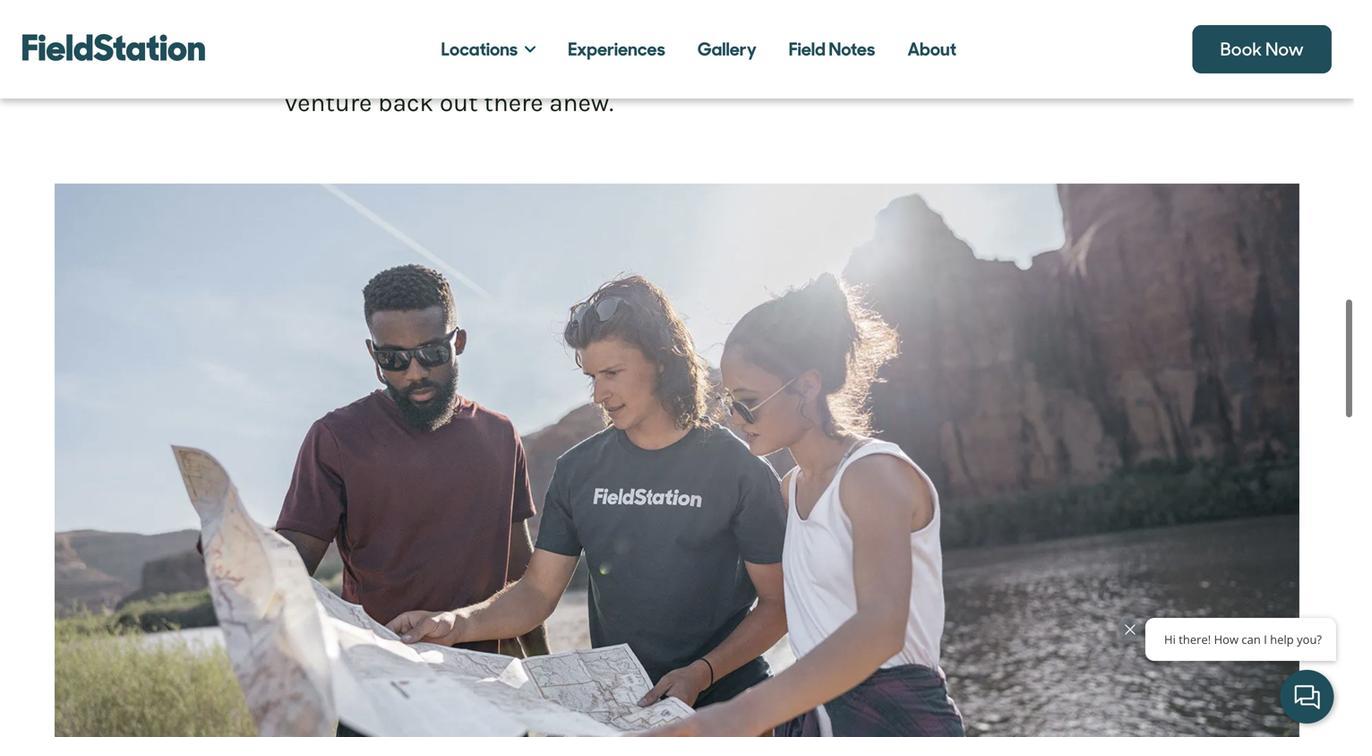 Task type: describe. For each thing, give the bounding box(es) containing it.
gallery
[[698, 38, 757, 61]]

three people looking at a map image
[[55, 182, 1300, 737]]

experiences
[[568, 38, 665, 61]]

book
[[1221, 38, 1262, 61]]

about
[[908, 38, 957, 61]]

locations link
[[425, 22, 552, 76]]

about link
[[892, 22, 973, 76]]

gallery link
[[682, 22, 773, 76]]



Task type: locate. For each thing, give the bounding box(es) containing it.
notes
[[829, 38, 875, 61]]

now
[[1266, 38, 1304, 61]]

field notes link
[[773, 22, 892, 76]]

field station logo image
[[22, 25, 205, 70]]

book now link
[[1193, 25, 1332, 73]]

field
[[789, 38, 826, 61]]

field notes
[[789, 38, 875, 61]]

locations
[[441, 38, 518, 61]]

book now
[[1221, 38, 1304, 61]]

experiences link
[[552, 22, 682, 76]]



Task type: vqa. For each thing, say whether or not it's contained in the screenshot.
Gallery
yes



